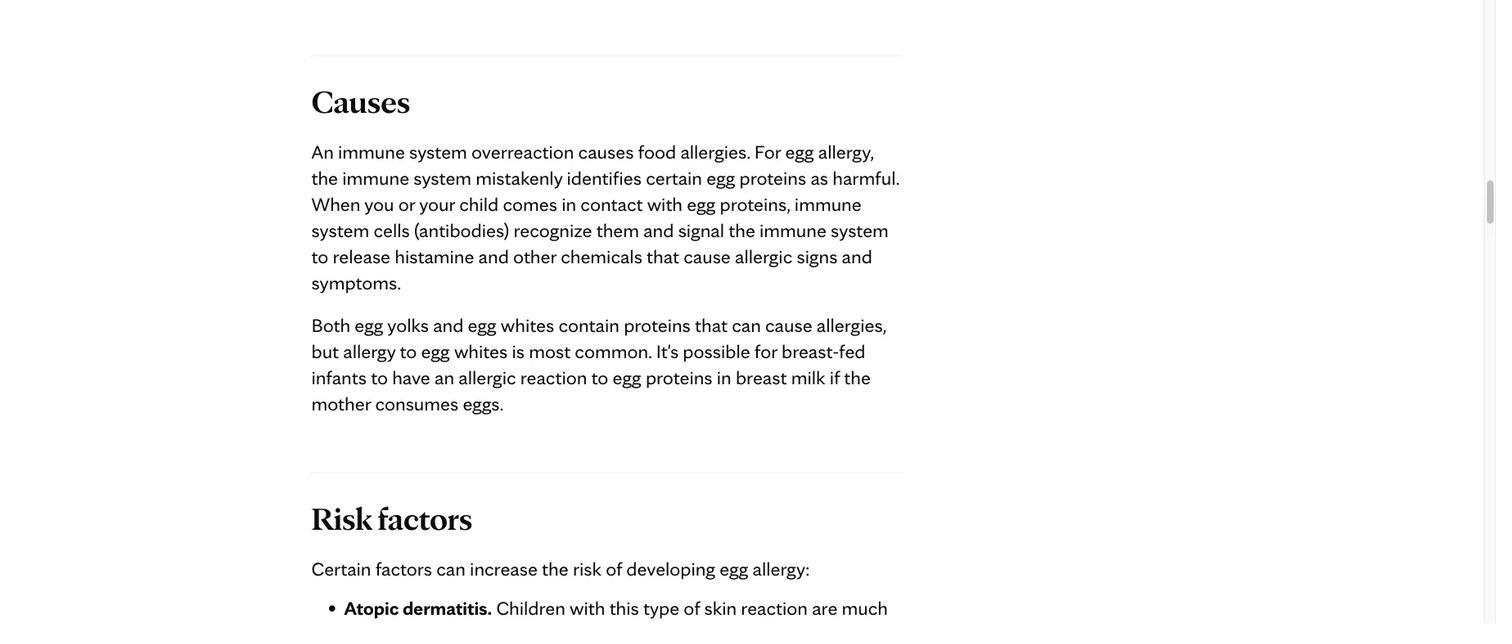 Task type: vqa. For each thing, say whether or not it's contained in the screenshot.
you on the left top
yes



Task type: locate. For each thing, give the bounding box(es) containing it.
allergic up eggs.
[[459, 365, 516, 389]]

with inside the children with this type of skin reaction are much more likely to develop a food allergy than are children who don'
[[570, 596, 605, 620]]

certain
[[312, 557, 371, 581]]

0 horizontal spatial in
[[562, 192, 577, 216]]

the
[[312, 166, 338, 189], [729, 218, 756, 242], [844, 365, 871, 389], [542, 557, 569, 581]]

it's
[[657, 339, 679, 363]]

allergy,
[[819, 140, 874, 163]]

0 vertical spatial cause
[[684, 244, 731, 268]]

reaction up who
[[741, 596, 808, 620]]

1 vertical spatial factors
[[376, 557, 432, 581]]

allergy
[[343, 339, 396, 363], [583, 623, 635, 624]]

0 horizontal spatial can
[[437, 557, 466, 581]]

both
[[312, 313, 351, 337]]

1 horizontal spatial can
[[732, 313, 761, 337]]

for
[[755, 339, 778, 363]]

who
[[780, 623, 815, 624]]

1 vertical spatial can
[[437, 557, 466, 581]]

2 vertical spatial proteins
[[646, 365, 713, 389]]

identifies
[[567, 166, 642, 189]]

food right the a
[[540, 623, 578, 624]]

reaction
[[521, 365, 587, 389], [741, 596, 808, 620]]

reaction inside the children with this type of skin reaction are much more likely to develop a food allergy than are children who don'
[[741, 596, 808, 620]]

1 vertical spatial allergic
[[459, 365, 516, 389]]

system
[[409, 140, 467, 163], [414, 166, 472, 189], [312, 218, 369, 242], [831, 218, 889, 242]]

in inside an immune system overreaction causes food allergies. for egg allergy, the immune system mistakenly identifies certain egg proteins as harmful. when you or your child comes in contact with egg proteins, immune system cells (antibodies) recognize them and signal the immune system to release histamine and other chemicals that cause allergic signs and symptoms.
[[562, 192, 577, 216]]

0 vertical spatial reaction
[[521, 365, 587, 389]]

and right yolks
[[433, 313, 464, 337]]

egg down common.
[[613, 365, 642, 389]]

in
[[562, 192, 577, 216], [717, 365, 732, 389]]

0 horizontal spatial cause
[[684, 244, 731, 268]]

chemicals
[[561, 244, 643, 268]]

proteins up it's
[[624, 313, 691, 337]]

allergic down proteins,
[[735, 244, 793, 268]]

a
[[527, 623, 536, 624]]

are up who
[[812, 596, 838, 620]]

allergy inside the children with this type of skin reaction are much more likely to develop a food allergy than are children who don'
[[583, 623, 635, 624]]

whites
[[501, 313, 554, 337], [454, 339, 508, 363]]

0 vertical spatial are
[[812, 596, 838, 620]]

1 horizontal spatial of
[[684, 596, 700, 620]]

0 vertical spatial of
[[606, 557, 622, 581]]

with inside an immune system overreaction causes food allergies. for egg allergy, the immune system mistakenly identifies certain egg proteins as harmful. when you or your child comes in contact with egg proteins, immune system cells (antibodies) recognize them and signal the immune system to release histamine and other chemicals that cause allergic signs and symptoms.
[[647, 192, 683, 216]]

proteins down for
[[740, 166, 807, 189]]

symptoms.
[[312, 270, 401, 294]]

breast-
[[782, 339, 839, 363]]

atopic
[[344, 596, 399, 620]]

developing
[[627, 557, 716, 581]]

proteins,
[[720, 192, 791, 216]]

certain
[[646, 166, 703, 189]]

risk factors
[[312, 499, 473, 538]]

and
[[644, 218, 674, 242], [479, 244, 509, 268], [842, 244, 873, 268], [433, 313, 464, 337]]

recognize
[[514, 218, 592, 242]]

1 horizontal spatial reaction
[[741, 596, 808, 620]]

allergy:
[[753, 557, 810, 581]]

type
[[644, 596, 680, 620]]

in down possible
[[717, 365, 732, 389]]

1 vertical spatial that
[[695, 313, 728, 337]]

0 vertical spatial proteins
[[740, 166, 807, 189]]

food inside an immune system overreaction causes food allergies. for egg allergy, the immune system mistakenly identifies certain egg proteins as harmful. when you or your child comes in contact with egg proteins, immune system cells (antibodies) recognize them and signal the immune system to release histamine and other chemicals that cause allergic signs and symptoms.
[[638, 140, 676, 163]]

signs
[[797, 244, 838, 268]]

child
[[460, 192, 499, 216]]

can
[[732, 313, 761, 337], [437, 557, 466, 581]]

0 horizontal spatial reaction
[[521, 365, 587, 389]]

allergic
[[735, 244, 793, 268], [459, 365, 516, 389]]

cause
[[684, 244, 731, 268], [766, 313, 813, 337]]

0 vertical spatial allergic
[[735, 244, 793, 268]]

0 vertical spatial in
[[562, 192, 577, 216]]

0 vertical spatial can
[[732, 313, 761, 337]]

egg up signal
[[687, 192, 716, 216]]

1 horizontal spatial with
[[647, 192, 683, 216]]

of
[[606, 557, 622, 581], [684, 596, 700, 620]]

food up certain
[[638, 140, 676, 163]]

1 vertical spatial are
[[680, 623, 706, 624]]

0 horizontal spatial food
[[540, 623, 578, 624]]

0 vertical spatial that
[[647, 244, 680, 268]]

risk
[[312, 499, 373, 538]]

that up possible
[[695, 313, 728, 337]]

with down certain
[[647, 192, 683, 216]]

to inside the children with this type of skin reaction are much more likely to develop a food allergy than are children who don'
[[436, 623, 453, 624]]

reaction down most
[[521, 365, 587, 389]]

the inside both egg yolks and egg whites contain proteins that can cause allergies, but allergy to egg whites is most common. it's possible for breast-fed infants to have an allergic reaction to egg proteins in breast milk if the mother consumes eggs.
[[844, 365, 871, 389]]

cause inside an immune system overreaction causes food allergies. for egg allergy, the immune system mistakenly identifies certain egg proteins as harmful. when you or your child comes in contact with egg proteins, immune system cells (antibodies) recognize them and signal the immune system to release histamine and other chemicals that cause allergic signs and symptoms.
[[684, 244, 731, 268]]

or
[[399, 192, 415, 216]]

0 horizontal spatial that
[[647, 244, 680, 268]]

0 vertical spatial whites
[[501, 313, 554, 337]]

whites up is at the left
[[501, 313, 554, 337]]

allergies,
[[817, 313, 887, 337]]

egg
[[786, 140, 814, 163], [707, 166, 736, 189], [687, 192, 716, 216], [355, 313, 384, 337], [468, 313, 497, 337], [421, 339, 450, 363], [613, 365, 642, 389], [720, 557, 749, 581]]

food
[[638, 140, 676, 163], [540, 623, 578, 624]]

and inside both egg yolks and egg whites contain proteins that can cause allergies, but allergy to egg whites is most common. it's possible for breast-fed infants to have an allergic reaction to egg proteins in breast milk if the mother consumes eggs.
[[433, 313, 464, 337]]

0 vertical spatial food
[[638, 140, 676, 163]]

mistakenly
[[476, 166, 563, 189]]

certain factors can increase the risk of developing egg allergy:
[[312, 557, 810, 581]]

with left this
[[570, 596, 605, 620]]

to inside an immune system overreaction causes food allergies. for egg allergy, the immune system mistakenly identifies certain egg proteins as harmful. when you or your child comes in contact with egg proteins, immune system cells (antibodies) recognize them and signal the immune system to release histamine and other chemicals that cause allergic signs and symptoms.
[[312, 244, 329, 268]]

0 vertical spatial with
[[647, 192, 683, 216]]

that
[[647, 244, 680, 268], [695, 313, 728, 337]]

develop
[[458, 623, 522, 624]]

egg down allergies.
[[707, 166, 736, 189]]

0 horizontal spatial allergic
[[459, 365, 516, 389]]

0 horizontal spatial with
[[570, 596, 605, 620]]

an
[[312, 140, 334, 163]]

0 horizontal spatial allergy
[[343, 339, 396, 363]]

1 vertical spatial allergy
[[583, 623, 635, 624]]

egg right both
[[355, 313, 384, 337]]

whites left is at the left
[[454, 339, 508, 363]]

0 vertical spatial factors
[[378, 499, 473, 538]]

common.
[[575, 339, 652, 363]]

1 vertical spatial with
[[570, 596, 605, 620]]

allergic inside an immune system overreaction causes food allergies. for egg allergy, the immune system mistakenly identifies certain egg proteins as harmful. when you or your child comes in contact with egg proteins, immune system cells (antibodies) recognize them and signal the immune system to release histamine and other chemicals that cause allergic signs and symptoms.
[[735, 244, 793, 268]]

can up 'dermatitis.'
[[437, 557, 466, 581]]

but
[[312, 339, 339, 363]]

proteins down it's
[[646, 365, 713, 389]]

are
[[812, 596, 838, 620], [680, 623, 706, 624]]

1 vertical spatial reaction
[[741, 596, 808, 620]]

can up for
[[732, 313, 761, 337]]

allergy up "infants"
[[343, 339, 396, 363]]

cause up breast-
[[766, 313, 813, 337]]

to
[[312, 244, 329, 268], [400, 339, 417, 363], [371, 365, 388, 389], [592, 365, 609, 389], [436, 623, 453, 624]]

have
[[392, 365, 431, 389]]

in up recognize
[[562, 192, 577, 216]]

1 vertical spatial food
[[540, 623, 578, 624]]

cells
[[374, 218, 410, 242]]

1 horizontal spatial cause
[[766, 313, 813, 337]]

0 horizontal spatial are
[[680, 623, 706, 624]]

immune
[[338, 140, 405, 163], [342, 166, 409, 189], [795, 192, 862, 216], [760, 218, 827, 242]]

contain
[[559, 313, 620, 337]]

proteins
[[740, 166, 807, 189], [624, 313, 691, 337], [646, 365, 713, 389]]

as
[[811, 166, 829, 189]]

of right risk
[[606, 557, 622, 581]]

0 horizontal spatial of
[[606, 557, 622, 581]]

of left skin
[[684, 596, 700, 620]]

the left risk
[[542, 557, 569, 581]]

1 horizontal spatial in
[[717, 365, 732, 389]]

to down yolks
[[400, 339, 417, 363]]

to left release
[[312, 244, 329, 268]]

factors
[[378, 499, 473, 538], [376, 557, 432, 581]]

skin
[[705, 596, 737, 620]]

1 horizontal spatial that
[[695, 313, 728, 337]]

1 vertical spatial in
[[717, 365, 732, 389]]

1 horizontal spatial allergic
[[735, 244, 793, 268]]

1 vertical spatial of
[[684, 596, 700, 620]]

1 horizontal spatial food
[[638, 140, 676, 163]]

release
[[333, 244, 391, 268]]

cause down signal
[[684, 244, 731, 268]]

that down signal
[[647, 244, 680, 268]]

allergy inside both egg yolks and egg whites contain proteins that can cause allergies, but allergy to egg whites is most common. it's possible for breast-fed infants to have an allergic reaction to egg proteins in breast milk if the mother consumes eggs.
[[343, 339, 396, 363]]

1 vertical spatial cause
[[766, 313, 813, 337]]

allergy down this
[[583, 623, 635, 624]]

with
[[647, 192, 683, 216], [570, 596, 605, 620]]

the right the if
[[844, 365, 871, 389]]

eggs.
[[463, 392, 504, 415]]

1 horizontal spatial allergy
[[583, 623, 635, 624]]

cause inside both egg yolks and egg whites contain proteins that can cause allergies, but allergy to egg whites is most common. it's possible for breast-fed infants to have an allergic reaction to egg proteins in breast milk if the mother consumes eggs.
[[766, 313, 813, 337]]

children
[[710, 623, 776, 624]]

are down skin
[[680, 623, 706, 624]]

dermatitis.
[[403, 596, 492, 620]]

this
[[610, 596, 639, 620]]

to down 'dermatitis.'
[[436, 623, 453, 624]]

0 vertical spatial allergy
[[343, 339, 396, 363]]



Task type: describe. For each thing, give the bounding box(es) containing it.
contact
[[581, 192, 643, 216]]

to down common.
[[592, 365, 609, 389]]

egg right for
[[786, 140, 814, 163]]

egg right yolks
[[468, 313, 497, 337]]

allergies.
[[681, 140, 751, 163]]

that inside an immune system overreaction causes food allergies. for egg allergy, the immune system mistakenly identifies certain egg proteins as harmful. when you or your child comes in contact with egg proteins, immune system cells (antibodies) recognize them and signal the immune system to release histamine and other chemicals that cause allergic signs and symptoms.
[[647, 244, 680, 268]]

is
[[512, 339, 525, 363]]

you
[[365, 192, 394, 216]]

factors for risk
[[378, 499, 473, 538]]

the down an
[[312, 166, 338, 189]]

overreaction
[[472, 140, 574, 163]]

(antibodies)
[[414, 218, 509, 242]]

causes
[[312, 81, 410, 121]]

causes
[[579, 140, 634, 163]]

infants
[[312, 365, 367, 389]]

1 vertical spatial proteins
[[624, 313, 691, 337]]

most
[[529, 339, 571, 363]]

likely
[[392, 623, 432, 624]]

that inside both egg yolks and egg whites contain proteins that can cause allergies, but allergy to egg whites is most common. it's possible for breast-fed infants to have an allergic reaction to egg proteins in breast milk if the mother consumes eggs.
[[695, 313, 728, 337]]

milk
[[792, 365, 826, 389]]

children with this type of skin reaction are much more likely to develop a food allergy than are children who don'
[[344, 596, 888, 624]]

reaction inside both egg yolks and egg whites contain proteins that can cause allergies, but allergy to egg whites is most common. it's possible for breast-fed infants to have an allergic reaction to egg proteins in breast milk if the mother consumes eggs.
[[521, 365, 587, 389]]

if
[[830, 365, 840, 389]]

your
[[419, 192, 455, 216]]

factors for certain
[[376, 557, 432, 581]]

harmful.
[[833, 166, 900, 189]]

than
[[639, 623, 676, 624]]

and right them
[[644, 218, 674, 242]]

immune up 'signs' on the top right of page
[[760, 218, 827, 242]]

an immune system overreaction causes food allergies. for egg allergy, the immune system mistakenly identifies certain egg proteins as harmful. when you or your child comes in contact with egg proteins, immune system cells (antibodies) recognize them and signal the immune system to release histamine and other chemicals that cause allergic signs and symptoms.
[[312, 140, 900, 294]]

the down proteins,
[[729, 218, 756, 242]]

immune right an
[[338, 140, 405, 163]]

mother
[[312, 392, 371, 415]]

allergic inside both egg yolks and egg whites contain proteins that can cause allergies, but allergy to egg whites is most common. it's possible for breast-fed infants to have an allergic reaction to egg proteins in breast milk if the mother consumes eggs.
[[459, 365, 516, 389]]

egg up skin
[[720, 557, 749, 581]]

for
[[755, 140, 781, 163]]

atopic dermatitis.
[[344, 596, 492, 620]]

signal
[[678, 218, 725, 242]]

comes
[[503, 192, 558, 216]]

much
[[842, 596, 888, 620]]

other
[[513, 244, 557, 268]]

food inside the children with this type of skin reaction are much more likely to develop a food allergy than are children who don'
[[540, 623, 578, 624]]

and right 'signs' on the top right of page
[[842, 244, 873, 268]]

both egg yolks and egg whites contain proteins that can cause allergies, but allergy to egg whites is most common. it's possible for breast-fed infants to have an allergic reaction to egg proteins in breast milk if the mother consumes eggs.
[[312, 313, 887, 415]]

children
[[497, 596, 566, 620]]

breast
[[736, 365, 787, 389]]

1 horizontal spatial are
[[812, 596, 838, 620]]

consumes
[[375, 392, 459, 415]]

immune down as
[[795, 192, 862, 216]]

increase
[[470, 557, 538, 581]]

proteins inside an immune system overreaction causes food allergies. for egg allergy, the immune system mistakenly identifies certain egg proteins as harmful. when you or your child comes in contact with egg proteins, immune system cells (antibodies) recognize them and signal the immune system to release histamine and other chemicals that cause allergic signs and symptoms.
[[740, 166, 807, 189]]

an
[[435, 365, 454, 389]]

immune up you
[[342, 166, 409, 189]]

1 vertical spatial whites
[[454, 339, 508, 363]]

in inside both egg yolks and egg whites contain proteins that can cause allergies, but allergy to egg whites is most common. it's possible for breast-fed infants to have an allergic reaction to egg proteins in breast milk if the mother consumes eggs.
[[717, 365, 732, 389]]

when
[[312, 192, 361, 216]]

more
[[344, 623, 387, 624]]

can inside both egg yolks and egg whites contain proteins that can cause allergies, but allergy to egg whites is most common. it's possible for breast-fed infants to have an allergic reaction to egg proteins in breast milk if the mother consumes eggs.
[[732, 313, 761, 337]]

yolks
[[388, 313, 429, 337]]

egg up an
[[421, 339, 450, 363]]

fed
[[839, 339, 866, 363]]

and left other
[[479, 244, 509, 268]]

risk
[[573, 557, 602, 581]]

of inside the children with this type of skin reaction are much more likely to develop a food allergy than are children who don'
[[684, 596, 700, 620]]

possible
[[683, 339, 751, 363]]

histamine
[[395, 244, 474, 268]]

to left the have
[[371, 365, 388, 389]]

them
[[597, 218, 639, 242]]



